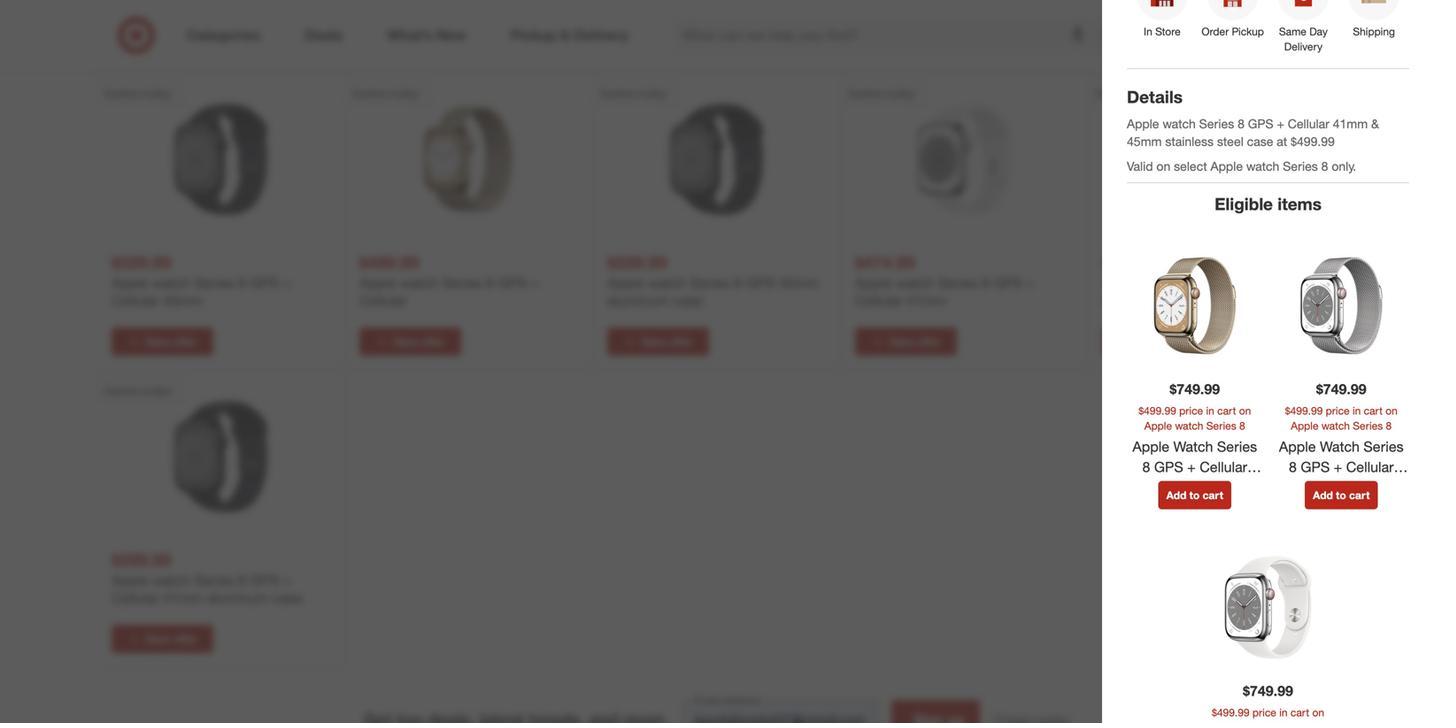 Task type: locate. For each thing, give the bounding box(es) containing it.
41mm inside $474.99 apple watch series 8 gps + cellular 41mm
[[907, 292, 947, 310]]

save offer for $229.99
[[642, 335, 692, 348]]

save offer button down $299.99 apple watch series 8 gps + cellular 41mm aluminum case
[[112, 625, 213, 653]]

add for first add to cart button from right
[[1313, 489, 1333, 502]]

$499.99 inside details apple watch series 8 gps + cellular 41mm & 45mm stainless steel case at $499.99
[[1291, 134, 1335, 149]]

save down $474.99 apple watch series 8 gps + cellular 41mm on the top right of page
[[890, 335, 914, 348]]

+ inside $474.99 apple watch series 8 gps + cellular 41mm
[[1027, 275, 1035, 292]]

0 horizontal spatial $749.99
[[1170, 381, 1220, 398]]

1 horizontal spatial "
[[252, 41, 258, 58]]

save offer button down $329.99 apple watch series 8 gps + cellular 45mm
[[112, 328, 213, 356]]

apple inside $299.99 apple watch series 8 gps + cellular 41mm aluminum case
[[112, 572, 148, 589]]

save down $229.99
[[642, 335, 666, 348]]

offer for $329.99
[[173, 335, 197, 348]]

save offer button down $199.99 apple watch series 8 gps 41mm aluminum case
[[1103, 328, 1205, 356]]

in
[[1206, 404, 1214, 417], [1353, 404, 1361, 417], [1279, 706, 1288, 719]]

0 horizontal spatial add
[[1166, 489, 1187, 502]]

aluminum inside $229.99 apple watch series 8 gps 45mm aluminum case
[[607, 292, 669, 310]]

1 " from the left
[[209, 41, 215, 58]]

gps
[[1248, 116, 1273, 131], [250, 275, 279, 292], [498, 275, 527, 292], [746, 275, 775, 292], [994, 275, 1023, 292], [1241, 275, 1271, 292], [250, 572, 279, 589]]

cellular inside $329.99 apple watch series 8 gps + cellular 45mm
[[112, 292, 159, 310]]

save offer down $474.99 apple watch series 8 gps + cellular 41mm on the top right of page
[[890, 335, 940, 348]]

save offer down $499.99 apple watch series 8 gps + cellular
[[394, 335, 445, 348]]

0 vertical spatial 45mm
[[1127, 134, 1162, 149]]

save offer button for $474.99
[[855, 328, 957, 356]]

save offer button down $474.99 apple watch series 8 gps + cellular 41mm on the top right of page
[[855, 328, 957, 356]]

gps inside $474.99 apple watch series 8 gps + cellular 41mm
[[994, 275, 1023, 292]]

watch inside $229.99 apple watch series 8 gps 45mm aluminum case
[[648, 275, 686, 292]]

41mm down $299.99
[[163, 590, 203, 607]]

41mm down items
[[1274, 275, 1314, 292]]

41mm inside $299.99 apple watch series 8 gps + cellular 41mm aluminum case
[[163, 590, 203, 607]]

+ for $299.99
[[283, 572, 291, 589]]

8
[[1238, 116, 1245, 131], [1321, 158, 1328, 174], [238, 275, 246, 292], [486, 275, 494, 292], [734, 275, 742, 292], [982, 275, 990, 292], [1230, 275, 1237, 292], [1239, 419, 1245, 432], [1386, 419, 1392, 432], [238, 572, 246, 589], [1313, 721, 1319, 723]]

price for 1st add to cart button from left
[[1179, 404, 1203, 417]]

same day delivery
[[1279, 25, 1328, 53]]

search button
[[1090, 16, 1133, 58]]

save offer
[[146, 335, 197, 348], [394, 335, 445, 348], [642, 335, 692, 348], [890, 335, 940, 348], [1137, 335, 1188, 348], [146, 633, 197, 646]]

apple inside $474.99 apple watch series 8 gps + cellular 41mm
[[855, 275, 892, 292]]

pickup
[[1232, 25, 1264, 38]]

save for $229.99
[[642, 335, 666, 348]]

0 horizontal spatial aluminum
[[207, 590, 269, 607]]

price for first add to cart button from right
[[1326, 404, 1350, 417]]

order
[[1202, 25, 1229, 38]]

offer down $229.99 apple watch series 8 gps 45mm aluminum case
[[669, 335, 692, 348]]

+ for details
[[1277, 116, 1284, 131]]

+ inside $329.99 apple watch series 8 gps + cellular 45mm
[[283, 275, 291, 292]]

offer down $499.99 apple watch series 8 gps + cellular
[[421, 335, 445, 348]]

watch
[[1163, 116, 1196, 131], [1246, 158, 1279, 174], [152, 275, 190, 292], [400, 275, 438, 292], [648, 275, 686, 292], [896, 275, 934, 292], [1144, 275, 1182, 292], [1175, 419, 1203, 432], [1322, 419, 1350, 432], [152, 572, 190, 589], [1248, 721, 1277, 723]]

$499.99
[[1291, 134, 1335, 149], [359, 252, 419, 273], [1139, 404, 1176, 417], [1285, 404, 1323, 417], [1212, 706, 1250, 719]]

save offer for $499.99
[[394, 335, 445, 348]]

cellular inside $299.99 apple watch series 8 gps + cellular 41mm aluminum case
[[112, 590, 159, 607]]

+ for $499.99
[[531, 275, 539, 292]]

2 horizontal spatial 45mm
[[1127, 134, 1162, 149]]

save
[[146, 335, 170, 348], [394, 335, 418, 348], [642, 335, 666, 348], [890, 335, 914, 348], [1137, 335, 1162, 348], [146, 633, 170, 646]]

+ inside $299.99 apple watch series 8 gps + cellular 41mm aluminum case
[[283, 572, 291, 589]]

case inside details apple watch series 8 gps + cellular 41mm & 45mm stainless steel case at $499.99
[[1247, 134, 1273, 149]]

details apple watch series 8 gps + cellular 41mm & 45mm stainless steel case at $499.99
[[1127, 87, 1383, 149]]

cellular inside $474.99 apple watch series 8 gps + cellular 41mm
[[855, 292, 903, 310]]

$499.99 inside $499.99 apple watch series 8 gps + cellular
[[359, 252, 419, 273]]

8 inside $499.99 apple watch series 8 gps + cellular
[[486, 275, 494, 292]]

add to cart
[[1166, 489, 1223, 502], [1313, 489, 1370, 502]]

1 horizontal spatial 45mm
[[779, 275, 819, 292]]

case inside $299.99 apple watch series 8 gps + cellular 41mm aluminum case
[[273, 590, 303, 607]]

41mm inside details apple watch series 8 gps + cellular 41mm & 45mm stainless steel case at $499.99
[[1333, 116, 1368, 131]]

to
[[1189, 489, 1200, 502], [1336, 489, 1346, 502]]

offer for $474.99
[[917, 335, 940, 348]]

2 to from the left
[[1336, 489, 1346, 502]]

price
[[1179, 404, 1203, 417], [1326, 404, 1350, 417], [1253, 706, 1276, 719]]

$749.99
[[1170, 381, 1220, 398], [1316, 381, 1366, 398], [1243, 682, 1293, 700]]

add to cart button
[[1158, 481, 1231, 509], [1305, 481, 1378, 509]]

1 vertical spatial 45mm
[[779, 275, 819, 292]]

gps for $499.99
[[498, 275, 527, 292]]

offer right 6
[[129, 35, 173, 60]]

aluminum for $199.99
[[1103, 292, 1165, 310]]

to for first add to cart button from right
[[1336, 489, 1346, 502]]

"
[[209, 41, 215, 58], [252, 41, 258, 58]]

41mm
[[1333, 116, 1368, 131], [1274, 275, 1314, 292], [907, 292, 947, 310], [163, 590, 203, 607]]

save for $199.99
[[1137, 335, 1162, 348]]

1 horizontal spatial $749.99
[[1243, 682, 1293, 700]]

add
[[1166, 489, 1187, 502], [1313, 489, 1333, 502]]

1 horizontal spatial add to cart button
[[1305, 481, 1378, 509]]

0 horizontal spatial "
[[209, 41, 215, 58]]

save offer button down $229.99 apple watch series 8 gps 45mm aluminum case
[[607, 328, 709, 356]]

41mm left &
[[1333, 116, 1368, 131]]

gps inside $199.99 apple watch series 8 gps 41mm aluminum case
[[1241, 275, 1271, 292]]

+ inside $499.99 apple watch series 8 gps + cellular
[[531, 275, 539, 292]]

save down $199.99
[[1137, 335, 1162, 348]]

gps inside $229.99 apple watch series 8 gps 45mm aluminum case
[[746, 275, 775, 292]]

$474.99 apple watch series 8 gps + cellular 41mm
[[855, 252, 1035, 310]]

apple
[[215, 41, 252, 58], [1127, 116, 1159, 131], [1211, 158, 1243, 174], [112, 275, 148, 292], [359, 275, 396, 292], [607, 275, 644, 292], [855, 275, 892, 292], [1103, 275, 1140, 292], [1144, 419, 1172, 432], [1291, 419, 1319, 432], [112, 572, 148, 589], [1218, 721, 1245, 723]]

save offer down $329.99 apple watch series 8 gps + cellular 45mm
[[146, 335, 197, 348]]

valid
[[1127, 158, 1153, 174]]

45mm
[[1127, 134, 1162, 149], [779, 275, 819, 292], [163, 292, 203, 310]]

cellular
[[1288, 116, 1329, 131], [112, 292, 159, 310], [359, 292, 407, 310], [855, 292, 903, 310], [112, 590, 159, 607]]

dialog
[[1102, 0, 1434, 723]]

on
[[1156, 158, 1170, 174], [1239, 404, 1251, 417], [1386, 404, 1398, 417], [1312, 706, 1324, 719]]

0 horizontal spatial 45mm
[[163, 292, 203, 310]]

save down $499.99 apple watch series 8 gps + cellular
[[394, 335, 418, 348]]

gps inside $499.99 apple watch series 8 gps + cellular
[[498, 275, 527, 292]]

save offer button
[[112, 328, 213, 356], [359, 328, 461, 356], [607, 328, 709, 356], [855, 328, 957, 356], [1103, 328, 1205, 356], [112, 625, 213, 653]]

41mm down $474.99
[[907, 292, 947, 310]]

cart
[[1217, 404, 1236, 417], [1364, 404, 1383, 417], [1203, 489, 1223, 502], [1349, 489, 1370, 502], [1291, 706, 1309, 719]]

$229.99
[[607, 252, 667, 273]]

offer for $199.99
[[1165, 335, 1188, 348]]

store
[[1155, 25, 1181, 38]]

8 inside $199.99 apple watch series 8 gps 41mm aluminum case
[[1230, 275, 1237, 292]]

offer down $199.99 apple watch series 8 gps 41mm aluminum case
[[1165, 335, 1188, 348]]

1 horizontal spatial aluminum
[[607, 292, 669, 310]]

gps inside $329.99 apple watch series 8 gps + cellular 45mm
[[250, 275, 279, 292]]

offer down $474.99 apple watch series 8 gps + cellular 41mm on the top right of page
[[917, 335, 940, 348]]

at
[[1277, 134, 1287, 149]]

cellular inside $499.99 apple watch series 8 gps + cellular
[[359, 292, 407, 310]]

gps inside $299.99 apple watch series 8 gps + cellular 41mm aluminum case
[[250, 572, 279, 589]]

1 add to cart button from the left
[[1158, 481, 1231, 509]]

gps inside details apple watch series 8 gps + cellular 41mm & 45mm stainless steel case at $499.99
[[1248, 116, 1273, 131]]

items
[[1278, 194, 1322, 214]]

+
[[1277, 116, 1284, 131], [283, 275, 291, 292], [531, 275, 539, 292], [1027, 275, 1035, 292], [283, 572, 291, 589]]

1 horizontal spatial to
[[1336, 489, 1346, 502]]

save for $499.99
[[394, 335, 418, 348]]

offer down $329.99 apple watch series 8 gps + cellular 45mm
[[173, 335, 197, 348]]

2 horizontal spatial price
[[1326, 404, 1350, 417]]

offer
[[129, 35, 173, 60], [173, 335, 197, 348], [421, 335, 445, 348], [669, 335, 692, 348], [917, 335, 940, 348], [1165, 335, 1188, 348], [173, 633, 197, 646]]

1 horizontal spatial add to cart
[[1313, 489, 1370, 502]]

case
[[1247, 134, 1273, 149], [673, 292, 703, 310], [1169, 292, 1199, 310], [273, 590, 303, 607]]

apple inside details apple watch series 8 gps + cellular 41mm & 45mm stainless steel case at $499.99
[[1127, 116, 1159, 131]]

only.
[[1332, 158, 1356, 174]]

None text field
[[683, 700, 877, 723]]

save for $474.99
[[890, 335, 914, 348]]

$229.99 apple watch series 8 gps 45mm aluminum case
[[607, 252, 819, 310]]

1 add to cart from the left
[[1166, 489, 1223, 502]]

0 horizontal spatial add to cart
[[1166, 489, 1223, 502]]

save offer button for $499.99
[[359, 328, 461, 356]]

8 inside details apple watch series 8 gps + cellular 41mm & 45mm stainless steel case at $499.99
[[1238, 116, 1245, 131]]

1 to from the left
[[1189, 489, 1200, 502]]

0 horizontal spatial to
[[1189, 489, 1200, 502]]

0 horizontal spatial price
[[1179, 404, 1203, 417]]

1 add from the left
[[1166, 489, 1187, 502]]

&
[[1371, 116, 1379, 131]]

apple inside $229.99 apple watch series 8 gps 45mm aluminum case
[[607, 275, 644, 292]]

to for 1st add to cart button from left
[[1189, 489, 1200, 502]]

order pickup
[[1202, 25, 1264, 38]]

8 inside $329.99 apple watch series 8 gps + cellular 45mm
[[238, 275, 246, 292]]

2 vertical spatial 45mm
[[163, 292, 203, 310]]

$749.99 $499.99 price in cart on apple watch series 8
[[1139, 381, 1251, 432], [1285, 381, 1398, 432], [1212, 682, 1324, 723]]

add to cart for 1st add to cart button from left
[[1166, 489, 1223, 502]]

6 offer s for " apple "
[[112, 35, 258, 60]]

save down $329.99 apple watch series 8 gps + cellular 45mm
[[146, 335, 170, 348]]

save offer for $199.99
[[1137, 335, 1188, 348]]

$299.99
[[112, 550, 171, 570]]

gps for $199.99
[[1241, 275, 1271, 292]]

save offer down $299.99 apple watch series 8 gps + cellular 41mm aluminum case
[[146, 633, 197, 646]]

45mm inside $329.99 apple watch series 8 gps + cellular 45mm
[[163, 292, 203, 310]]

save offer button for $199.99
[[1103, 328, 1205, 356]]

+ inside details apple watch series 8 gps + cellular 41mm & 45mm stainless steel case at $499.99
[[1277, 116, 1284, 131]]

save offer down $229.99 apple watch series 8 gps 45mm aluminum case
[[642, 335, 692, 348]]

45mm inside details apple watch series 8 gps + cellular 41mm & 45mm stainless steel case at $499.99
[[1127, 134, 1162, 149]]

offer down $299.99 apple watch series 8 gps + cellular 41mm aluminum case
[[173, 633, 197, 646]]

2 add to cart from the left
[[1313, 489, 1370, 502]]

offer for $229.99
[[669, 335, 692, 348]]

aluminum
[[607, 292, 669, 310], [1103, 292, 1165, 310], [207, 590, 269, 607]]

cellular inside details apple watch series 8 gps + cellular 41mm & 45mm stainless steel case at $499.99
[[1288, 116, 1329, 131]]

aluminum inside $199.99 apple watch series 8 gps 41mm aluminum case
[[1103, 292, 1165, 310]]

select
[[1174, 158, 1207, 174]]

series
[[1199, 116, 1234, 131], [1283, 158, 1318, 174], [194, 275, 234, 292], [442, 275, 482, 292], [690, 275, 730, 292], [938, 275, 978, 292], [1186, 275, 1226, 292], [1206, 419, 1236, 432], [1353, 419, 1383, 432], [194, 572, 234, 589], [1280, 721, 1310, 723]]

2 add to cart button from the left
[[1305, 481, 1378, 509]]

2 add from the left
[[1313, 489, 1333, 502]]

apple inside $199.99 apple watch series 8 gps 41mm aluminum case
[[1103, 275, 1140, 292]]

save for $299.99
[[146, 633, 170, 646]]

2 horizontal spatial aluminum
[[1103, 292, 1165, 310]]

save offer for $474.99
[[890, 335, 940, 348]]

save down $299.99 apple watch series 8 gps + cellular 41mm aluminum case
[[146, 633, 170, 646]]

series inside $329.99 apple watch series 8 gps + cellular 45mm
[[194, 275, 234, 292]]

41mm for details
[[1333, 116, 1368, 131]]

1
[[1307, 18, 1312, 29]]

2 horizontal spatial $749.99
[[1316, 381, 1366, 398]]

add for 1st add to cart button from left
[[1166, 489, 1187, 502]]

+ for $474.99
[[1027, 275, 1035, 292]]

1 horizontal spatial add
[[1313, 489, 1333, 502]]

0 horizontal spatial add to cart button
[[1158, 481, 1231, 509]]

save offer down $199.99 apple watch series 8 gps 41mm aluminum case
[[1137, 335, 1188, 348]]

save offer button for $299.99
[[112, 625, 213, 653]]

save offer button down $499.99 apple watch series 8 gps + cellular
[[359, 328, 461, 356]]

case inside $199.99 apple watch series 8 gps 41mm aluminum case
[[1169, 292, 1199, 310]]

8 inside $474.99 apple watch series 8 gps + cellular 41mm
[[982, 275, 990, 292]]



Task type: describe. For each thing, give the bounding box(es) containing it.
cellular for $474.99
[[855, 292, 903, 310]]

valid on select apple watch series 8 only.
[[1127, 158, 1356, 174]]

1 horizontal spatial in
[[1279, 706, 1288, 719]]

delivery
[[1284, 40, 1323, 53]]

case inside $229.99 apple watch series 8 gps 45mm aluminum case
[[673, 292, 703, 310]]

gps for $299.99
[[250, 572, 279, 589]]

cellular for $329.99
[[112, 292, 159, 310]]

in
[[1144, 25, 1152, 38]]

watch inside $199.99 apple watch series 8 gps 41mm aluminum case
[[1144, 275, 1182, 292]]

watch inside $329.99 apple watch series 8 gps + cellular 45mm
[[152, 275, 190, 292]]

gps for $229.99
[[746, 275, 775, 292]]

$749.99 $499.99 price in cart on apple watch series 8 for first add to cart button from right
[[1285, 381, 1398, 432]]

same
[[1279, 25, 1307, 38]]

apple inside $329.99 apple watch series 8 gps + cellular 45mm
[[112, 275, 148, 292]]

in store
[[1144, 25, 1181, 38]]

45mm inside $229.99 apple watch series 8 gps 45mm aluminum case
[[779, 275, 819, 292]]

6
[[112, 35, 123, 60]]

series inside details apple watch series 8 gps + cellular 41mm & 45mm stainless steel case at $499.99
[[1199, 116, 1234, 131]]

8 inside $229.99 apple watch series 8 gps 45mm aluminum case
[[734, 275, 742, 292]]

What can we help you find? suggestions appear below search field
[[672, 16, 1103, 55]]

eligible items
[[1215, 194, 1322, 214]]

8 inside $299.99 apple watch series 8 gps + cellular 41mm aluminum case
[[238, 572, 246, 589]]

watch inside $474.99 apple watch series 8 gps + cellular 41mm
[[896, 275, 934, 292]]

steel
[[1217, 134, 1244, 149]]

watch inside details apple watch series 8 gps + cellular 41mm & 45mm stainless steel case at $499.99
[[1163, 116, 1196, 131]]

watch inside $499.99 apple watch series 8 gps + cellular
[[400, 275, 438, 292]]

$749.99 for 1st add to cart button from left
[[1170, 381, 1220, 398]]

$474.99
[[855, 252, 915, 273]]

gps for $474.99
[[994, 275, 1023, 292]]

save offer for $329.99
[[146, 335, 197, 348]]

shipping
[[1353, 25, 1395, 38]]

aluminum inside $299.99 apple watch series 8 gps + cellular 41mm aluminum case
[[207, 590, 269, 607]]

add to cart for first add to cart button from right
[[1313, 489, 1370, 502]]

1 horizontal spatial price
[[1253, 706, 1276, 719]]

41mm inside $199.99 apple watch series 8 gps 41mm aluminum case
[[1274, 275, 1314, 292]]

save offer button for $329.99
[[112, 328, 213, 356]]

$749.99 $499.99 price in cart on apple watch series 8 for 1st add to cart button from left
[[1139, 381, 1251, 432]]

2 " from the left
[[252, 41, 258, 58]]

apple inside $499.99 apple watch series 8 gps + cellular
[[359, 275, 396, 292]]

eligible
[[1215, 194, 1273, 214]]

dialog containing details
[[1102, 0, 1434, 723]]

+ for $329.99
[[283, 275, 291, 292]]

2 horizontal spatial in
[[1353, 404, 1361, 417]]

save offer for $299.99
[[146, 633, 197, 646]]

offer for $299.99
[[173, 633, 197, 646]]

0 horizontal spatial in
[[1206, 404, 1214, 417]]

$299.99 apple watch series 8 gps + cellular 41mm aluminum case
[[112, 550, 303, 607]]

series inside $199.99 apple watch series 8 gps 41mm aluminum case
[[1186, 275, 1226, 292]]

cellular for $499.99
[[359, 292, 407, 310]]

save for $329.99
[[146, 335, 170, 348]]

$499.99 apple watch series 8 gps + cellular
[[359, 252, 539, 310]]

aluminum for $229.99
[[607, 292, 669, 310]]

search
[[1090, 28, 1133, 46]]

gps for details
[[1248, 116, 1273, 131]]

1 link
[[1280, 16, 1319, 55]]

$749.99 for first add to cart button from right
[[1316, 381, 1366, 398]]

41mm for $299.99
[[163, 590, 203, 607]]

series inside $474.99 apple watch series 8 gps + cellular 41mm
[[938, 275, 978, 292]]

$199.99 apple watch series 8 gps 41mm aluminum case
[[1103, 252, 1314, 310]]

watch inside $299.99 apple watch series 8 gps + cellular 41mm aluminum case
[[152, 572, 190, 589]]

series inside $499.99 apple watch series 8 gps + cellular
[[442, 275, 482, 292]]

for
[[188, 41, 205, 58]]

series inside $229.99 apple watch series 8 gps 45mm aluminum case
[[690, 275, 730, 292]]

stainless
[[1165, 134, 1214, 149]]

series inside $299.99 apple watch series 8 gps + cellular 41mm aluminum case
[[194, 572, 234, 589]]

$329.99
[[112, 252, 171, 273]]

$199.99
[[1103, 252, 1163, 273]]

details
[[1127, 87, 1183, 107]]

s
[[173, 35, 184, 60]]

gps for $329.99
[[250, 275, 279, 292]]

cellular for details
[[1288, 116, 1329, 131]]

$329.99 apple watch series 8 gps + cellular 45mm
[[112, 252, 291, 310]]

apple inside 6 offer s for " apple "
[[215, 41, 252, 58]]

41mm for $474.99
[[907, 292, 947, 310]]

day
[[1309, 25, 1328, 38]]

offer for $499.99
[[421, 335, 445, 348]]

cellular for $299.99
[[112, 590, 159, 607]]

save offer button for $229.99
[[607, 328, 709, 356]]



Task type: vqa. For each thing, say whether or not it's contained in the screenshot.
$474.99's offer
yes



